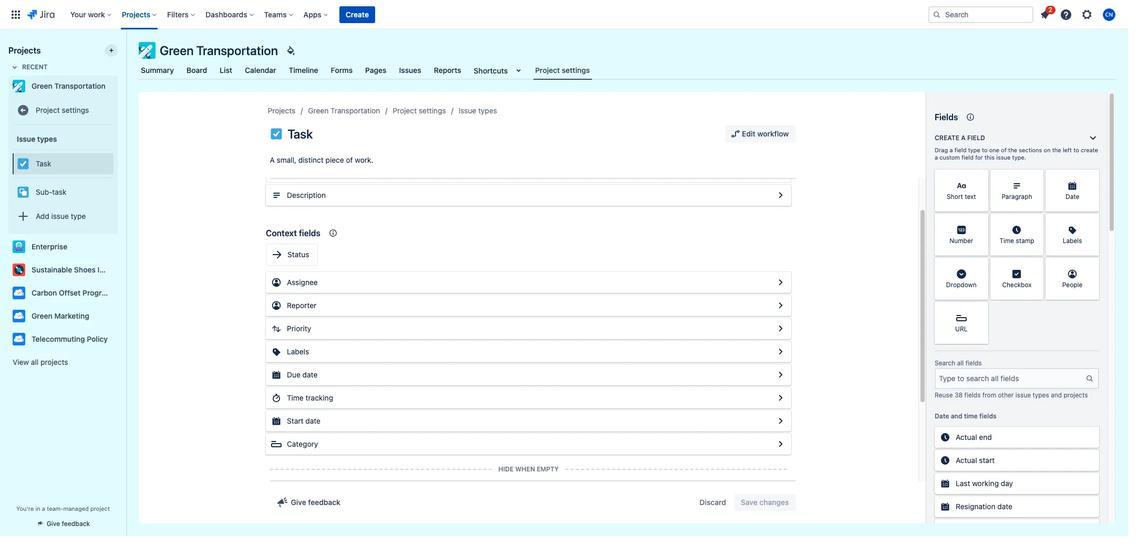 Task type: describe. For each thing, give the bounding box(es) containing it.
date for date
[[1065, 193, 1079, 201]]

time tracking
[[287, 394, 333, 402]]

short
[[947, 193, 963, 201]]

tracking
[[306, 394, 333, 402]]

project settings inside tab list
[[535, 66, 590, 75]]

1 vertical spatial green transportation
[[32, 81, 106, 90]]

date for 'resignation date' button
[[997, 502, 1012, 511]]

forms
[[331, 66, 353, 75]]

team-
[[47, 505, 63, 512]]

1 horizontal spatial give feedback button
[[270, 494, 347, 511]]

day
[[1001, 479, 1013, 488]]

teams button
[[261, 6, 297, 23]]

time for time tracking
[[287, 394, 304, 402]]

time tracking button
[[266, 388, 791, 409]]

add to starred image for green marketing
[[115, 310, 127, 323]]

teams
[[264, 10, 287, 19]]

start for leftmost start date button
[[287, 417, 303, 426]]

type.
[[1012, 154, 1026, 161]]

1 horizontal spatial and
[[1051, 391, 1062, 399]]

you're in a team-managed project
[[16, 505, 110, 512]]

sub-
[[36, 187, 52, 196]]

all for search
[[957, 359, 964, 367]]

other
[[998, 391, 1014, 399]]

last
[[956, 479, 970, 488]]

resignation date
[[956, 502, 1012, 511]]

shoes
[[74, 265, 96, 274]]

dropdown
[[946, 281, 977, 289]]

0 horizontal spatial green transportation link
[[8, 76, 113, 97]]

1 horizontal spatial task
[[288, 127, 313, 141]]

1 horizontal spatial transportation
[[196, 43, 278, 58]]

issue types for issue types link
[[459, 106, 497, 115]]

a down "more information about the fields" image
[[961, 134, 966, 142]]

1 horizontal spatial projects
[[1064, 391, 1088, 399]]

project
[[90, 505, 110, 512]]

collapse recent projects image
[[8, 61, 21, 74]]

1 horizontal spatial project settings link
[[393, 105, 446, 117]]

sidebar navigation image
[[115, 42, 138, 63]]

add issue type button
[[13, 206, 113, 227]]

labels for more information icon associated with labels
[[1063, 237, 1082, 245]]

issue inside 'button'
[[51, 212, 69, 220]]

open field configuration image for category
[[774, 438, 787, 451]]

1 horizontal spatial green transportation link
[[308, 105, 380, 117]]

one
[[989, 147, 999, 153]]

telecommuting
[[32, 335, 85, 344]]

0 horizontal spatial projects
[[40, 358, 68, 367]]

add issue type
[[36, 212, 86, 220]]

fields left more information about the context fields image
[[299, 229, 320, 238]]

projects for projects popup button
[[122, 10, 150, 19]]

when
[[515, 466, 535, 473]]

more information about the context fields image
[[327, 227, 339, 240]]

work.
[[355, 156, 373, 164]]

issue types for group containing issue types
[[17, 134, 57, 143]]

more information about the fields image
[[964, 111, 977, 123]]

apps button
[[300, 6, 332, 23]]

actual start
[[956, 456, 995, 465]]

custom
[[940, 154, 960, 161]]

telecommuting policy
[[32, 335, 108, 344]]

due date
[[287, 370, 318, 379]]

sub-task link
[[13, 182, 113, 203]]

sustainable shoes initiative
[[32, 265, 127, 274]]

0 vertical spatial green transportation
[[160, 43, 278, 58]]

people
[[1062, 281, 1083, 289]]

set background color image
[[284, 44, 297, 57]]

carbon offset program
[[32, 288, 112, 297]]

view all projects link
[[8, 353, 118, 372]]

2 horizontal spatial green transportation
[[308, 106, 380, 115]]

drag
[[935, 147, 948, 153]]

more information image for people
[[1085, 259, 1098, 272]]

search image
[[933, 10, 941, 19]]

issue inside drag a field type to one of the sections on the left to create a custom field for this issue type.
[[996, 154, 1011, 161]]

green right projects link
[[308, 106, 329, 115]]

type inside add issue type 'button'
[[71, 212, 86, 220]]

last working day button
[[935, 473, 1099, 494]]

text
[[965, 193, 976, 201]]

actual for actual end
[[956, 433, 977, 442]]

discard button
[[693, 494, 732, 511]]

give feedback for leftmost give feedback button
[[47, 520, 90, 528]]

labels button
[[266, 342, 791, 363]]

1 horizontal spatial settings
[[419, 106, 446, 115]]

projects link
[[268, 105, 295, 117]]

timeline
[[289, 66, 318, 75]]

a down the drag
[[935, 154, 938, 161]]

start date for the bottommost start date button
[[956, 525, 989, 534]]

open field configuration image for assignee
[[774, 276, 787, 289]]

working
[[972, 479, 999, 488]]

assignee
[[287, 278, 318, 287]]

in
[[35, 505, 40, 512]]

1 vertical spatial transportation
[[54, 81, 106, 90]]

2 vertical spatial issue
[[1015, 391, 1031, 399]]

task
[[52, 187, 66, 196]]

from
[[982, 391, 996, 399]]

create for create a field
[[935, 134, 959, 142]]

project inside tab list
[[535, 66, 560, 75]]

2 horizontal spatial transportation
[[331, 106, 380, 115]]

category
[[287, 440, 318, 449]]

add issue type image
[[17, 210, 29, 223]]

workflow
[[757, 129, 789, 138]]

carbon offset program link
[[8, 283, 113, 304]]

program
[[83, 288, 112, 297]]

context
[[266, 229, 297, 238]]

actual end
[[956, 433, 992, 442]]

settings inside tab list
[[562, 66, 590, 75]]

calendar
[[245, 66, 276, 75]]

on
[[1044, 147, 1051, 153]]

fields
[[935, 112, 958, 122]]

start
[[979, 456, 995, 465]]

open field configuration image for start date
[[774, 415, 787, 428]]

distinct
[[298, 156, 324, 164]]

2 horizontal spatial types
[[1033, 391, 1049, 399]]

feedback for leftmost give feedback button
[[62, 520, 90, 528]]

time
[[964, 412, 978, 420]]

board
[[187, 66, 207, 75]]

give for right give feedback button
[[291, 498, 306, 507]]

your work
[[70, 10, 105, 19]]

description
[[287, 191, 326, 200]]

feedback for right give feedback button
[[308, 498, 340, 507]]

dashboards button
[[202, 6, 258, 23]]

more information image for short text
[[974, 171, 987, 183]]

initiative
[[97, 265, 127, 274]]

paragraph
[[1002, 193, 1032, 201]]

reuse 38 fields from other issue types and projects
[[935, 391, 1088, 399]]

resignation
[[956, 502, 995, 511]]

sections
[[1019, 147, 1042, 153]]

2 the from the left
[[1052, 147, 1061, 153]]

shortcuts button
[[472, 61, 527, 80]]

your work button
[[67, 6, 115, 23]]

sub-task
[[36, 187, 66, 196]]

context fields
[[266, 229, 320, 238]]

2 to from the left
[[1074, 147, 1079, 153]]

a up custom
[[950, 147, 953, 153]]

add
[[36, 212, 49, 220]]

green down recent
[[32, 81, 52, 90]]

filters button
[[164, 6, 199, 23]]

edit workflow
[[742, 129, 789, 138]]

0 horizontal spatial give feedback button
[[30, 515, 96, 533]]

1 vertical spatial and
[[951, 412, 962, 420]]

1 horizontal spatial project
[[393, 106, 417, 115]]

banner containing your work
[[0, 0, 1128, 29]]

0 horizontal spatial project settings link
[[13, 100, 113, 121]]

sustainable
[[32, 265, 72, 274]]

fields right search at the right bottom
[[966, 359, 982, 367]]

0 horizontal spatial settings
[[62, 105, 89, 114]]



Task type: vqa. For each thing, say whether or not it's contained in the screenshot.
in progress 2
no



Task type: locate. For each thing, give the bounding box(es) containing it.
open field configuration image for labels
[[774, 346, 787, 358]]

1 horizontal spatial issue types
[[459, 106, 497, 115]]

date down left
[[1065, 193, 1079, 201]]

all
[[31, 358, 39, 367], [957, 359, 964, 367]]

project settings link down issues link
[[393, 105, 446, 117]]

0 horizontal spatial transportation
[[54, 81, 106, 90]]

green marketing link
[[8, 306, 113, 327]]

create
[[346, 10, 369, 19], [935, 134, 959, 142]]

2 horizontal spatial project settings
[[535, 66, 590, 75]]

1 vertical spatial issue
[[51, 212, 69, 220]]

0 vertical spatial type
[[968, 147, 980, 153]]

primary element
[[6, 0, 928, 29]]

field up for
[[967, 134, 985, 142]]

date down the time tracking
[[305, 417, 321, 426]]

add to starred image right program
[[115, 287, 127, 299]]

issue up task group at left
[[17, 134, 35, 143]]

1 horizontal spatial all
[[957, 359, 964, 367]]

status
[[287, 250, 309, 259]]

0 vertical spatial issue
[[996, 154, 1011, 161]]

1 open field configuration image from the top
[[774, 369, 787, 381]]

2 open field configuration image from the top
[[774, 392, 787, 405]]

start date button
[[266, 411, 791, 432], [935, 520, 1099, 536]]

0 horizontal spatial of
[[346, 156, 353, 164]]

project down recent
[[36, 105, 60, 114]]

all for view
[[31, 358, 39, 367]]

type down sub-task 'link'
[[71, 212, 86, 220]]

2 horizontal spatial issue
[[1015, 391, 1031, 399]]

2 vertical spatial green transportation
[[308, 106, 380, 115]]

types for group containing issue types
[[37, 134, 57, 143]]

telecommuting policy link
[[8, 329, 113, 350]]

tab list
[[132, 61, 1122, 80]]

field
[[967, 134, 985, 142], [954, 147, 966, 153], [962, 154, 974, 161]]

labels for open field configuration image in labels button
[[287, 347, 309, 356]]

0 horizontal spatial time
[[287, 394, 304, 402]]

create a field
[[935, 134, 985, 142]]

labels up people on the right bottom
[[1063, 237, 1082, 245]]

green transportation link down the forms link
[[308, 105, 380, 117]]

1 vertical spatial types
[[37, 134, 57, 143]]

1 vertical spatial field
[[954, 147, 966, 153]]

board link
[[184, 61, 209, 80]]

enterprise link
[[8, 236, 113, 257]]

1 vertical spatial labels
[[287, 347, 309, 356]]

types up task group at left
[[37, 134, 57, 143]]

1 actual from the top
[[956, 433, 977, 442]]

open field configuration image inside reporter button
[[774, 299, 787, 312]]

1 vertical spatial of
[[346, 156, 353, 164]]

edit
[[742, 129, 755, 138]]

3 open field configuration image from the top
[[774, 299, 787, 312]]

2 open field configuration image from the top
[[774, 276, 787, 289]]

0 horizontal spatial all
[[31, 358, 39, 367]]

1 vertical spatial give feedback
[[47, 520, 90, 528]]

open field configuration image inside start date button
[[774, 415, 787, 428]]

0 horizontal spatial green transportation
[[32, 81, 106, 90]]

hide when empty
[[498, 466, 559, 473]]

small,
[[277, 156, 296, 164]]

add to starred image for telecommuting policy
[[115, 333, 127, 346]]

create right apps popup button
[[346, 10, 369, 19]]

add to starred image down "initiative"
[[115, 310, 127, 323]]

open field configuration image for priority
[[774, 323, 787, 335]]

time for time stamp
[[1000, 237, 1014, 245]]

task inside 'link'
[[36, 159, 51, 168]]

1 vertical spatial start
[[956, 525, 972, 534]]

6 open field configuration image from the top
[[774, 415, 787, 428]]

4 open field configuration image from the top
[[774, 323, 787, 335]]

0 horizontal spatial issue types
[[17, 134, 57, 143]]

0 horizontal spatial project
[[36, 105, 60, 114]]

group containing issue types
[[13, 125, 113, 233]]

0 vertical spatial give
[[291, 498, 306, 507]]

date for due date button
[[302, 370, 318, 379]]

more information image for date
[[1085, 171, 1098, 183]]

field left for
[[962, 154, 974, 161]]

3 add to starred image from the top
[[115, 287, 127, 299]]

time stamp
[[1000, 237, 1034, 245]]

0 vertical spatial create
[[346, 10, 369, 19]]

add to starred image
[[115, 241, 127, 253]]

projects
[[40, 358, 68, 367], [1064, 391, 1088, 399]]

labels down priority
[[287, 347, 309, 356]]

issue types up task group at left
[[17, 134, 57, 143]]

0 vertical spatial give feedback button
[[270, 494, 347, 511]]

1 horizontal spatial issue
[[459, 106, 476, 115]]

Search field
[[928, 6, 1033, 23]]

reports
[[434, 66, 461, 75]]

labels
[[1063, 237, 1082, 245], [287, 347, 309, 356]]

0 vertical spatial of
[[1001, 147, 1007, 153]]

project
[[535, 66, 560, 75], [36, 105, 60, 114], [393, 106, 417, 115]]

start down resignation
[[956, 525, 972, 534]]

1 horizontal spatial issue
[[996, 154, 1011, 161]]

open field configuration image for due date
[[774, 369, 787, 381]]

green transportation down recent
[[32, 81, 106, 90]]

actual for actual start
[[956, 456, 977, 465]]

type up for
[[968, 147, 980, 153]]

green transportation
[[160, 43, 278, 58], [32, 81, 106, 90], [308, 106, 380, 115]]

add to starred image down add to starred image
[[115, 264, 127, 276]]

1 vertical spatial issue types
[[17, 134, 57, 143]]

you're
[[16, 505, 34, 512]]

projects right work
[[122, 10, 150, 19]]

0 horizontal spatial date
[[935, 412, 949, 420]]

managed
[[63, 505, 89, 512]]

1 horizontal spatial start date button
[[935, 520, 1099, 536]]

0 vertical spatial labels
[[1063, 237, 1082, 245]]

issue type icon image
[[270, 128, 282, 140]]

your
[[70, 10, 86, 19]]

open field configuration image inside assignee button
[[774, 276, 787, 289]]

date right due
[[302, 370, 318, 379]]

0 vertical spatial green transportation link
[[8, 76, 113, 97]]

add to starred image down sidebar navigation image
[[115, 80, 127, 92]]

to up this
[[982, 147, 988, 153]]

2 vertical spatial transportation
[[331, 106, 380, 115]]

a right in
[[42, 505, 45, 512]]

start up the category
[[287, 417, 303, 426]]

create inside 'button'
[[346, 10, 369, 19]]

green transportation link
[[8, 76, 113, 97], [308, 105, 380, 117]]

open field configuration image for time tracking
[[774, 392, 787, 405]]

jira image
[[27, 8, 55, 21], [27, 8, 55, 21]]

1 vertical spatial start date button
[[935, 520, 1099, 536]]

1 horizontal spatial labels
[[1063, 237, 1082, 245]]

date inside 'resignation date' button
[[997, 502, 1012, 511]]

projects
[[122, 10, 150, 19], [8, 46, 41, 55], [268, 106, 295, 115]]

issue for group containing issue types
[[17, 134, 35, 143]]

projects for projects link
[[268, 106, 295, 115]]

open field configuration image inside labels button
[[774, 346, 787, 358]]

more information image
[[974, 215, 987, 228], [1030, 215, 1043, 228], [974, 259, 987, 272], [1085, 259, 1098, 272]]

notifications image
[[1039, 8, 1051, 21]]

all right search at the right bottom
[[957, 359, 964, 367]]

actual left "end"
[[956, 433, 977, 442]]

tab list containing project settings
[[132, 61, 1122, 80]]

date down reuse
[[935, 412, 949, 420]]

1 horizontal spatial date
[[1065, 193, 1079, 201]]

your profile and settings image
[[1103, 8, 1115, 21]]

time
[[1000, 237, 1014, 245], [287, 394, 304, 402]]

start date down resignation
[[956, 525, 989, 534]]

issue
[[459, 106, 476, 115], [17, 134, 35, 143]]

0 vertical spatial start date button
[[266, 411, 791, 432]]

summary link
[[139, 61, 176, 80]]

search
[[935, 359, 955, 367]]

add to starred image for green transportation
[[115, 80, 127, 92]]

1 horizontal spatial green transportation
[[160, 43, 278, 58]]

green up summary
[[160, 43, 194, 58]]

issue types inside group
[[17, 134, 57, 143]]

open field configuration image inside description 'button'
[[774, 189, 787, 202]]

and down type to search all fields text field at the bottom of the page
[[1051, 391, 1062, 399]]

open field configuration image inside category button
[[774, 438, 787, 451]]

start date for leftmost start date button
[[287, 417, 321, 426]]

issue types down shortcuts
[[459, 106, 497, 115]]

actual end button
[[935, 427, 1099, 448]]

green transportation up list
[[160, 43, 278, 58]]

this
[[985, 154, 995, 161]]

view all projects
[[13, 358, 68, 367]]

1 horizontal spatial project settings
[[393, 106, 446, 115]]

offset
[[59, 288, 81, 297]]

0 vertical spatial projects
[[122, 10, 150, 19]]

and left time
[[951, 412, 962, 420]]

0 horizontal spatial start date
[[287, 417, 321, 426]]

1 vertical spatial green transportation link
[[308, 105, 380, 117]]

1 vertical spatial projects
[[1064, 391, 1088, 399]]

banner
[[0, 0, 1128, 29]]

issue inside group
[[17, 134, 35, 143]]

task right issue type icon
[[288, 127, 313, 141]]

forms link
[[329, 61, 355, 80]]

start
[[287, 417, 303, 426], [956, 525, 972, 534]]

1 horizontal spatial start date
[[956, 525, 989, 534]]

field for create
[[967, 134, 985, 142]]

1 horizontal spatial to
[[1074, 147, 1079, 153]]

1 add to starred image from the top
[[115, 80, 127, 92]]

of right the "one"
[[1001, 147, 1007, 153]]

checkbox
[[1002, 281, 1032, 289]]

project settings
[[535, 66, 590, 75], [36, 105, 89, 114], [393, 106, 446, 115]]

time left stamp in the top of the page
[[1000, 237, 1014, 245]]

0 horizontal spatial create
[[346, 10, 369, 19]]

1 horizontal spatial of
[[1001, 147, 1007, 153]]

more information image
[[974, 171, 987, 183], [1085, 171, 1098, 183], [1085, 215, 1098, 228], [1030, 259, 1043, 272]]

1 horizontal spatial create
[[935, 134, 959, 142]]

5 add to starred image from the top
[[115, 333, 127, 346]]

types inside group
[[37, 134, 57, 143]]

0 vertical spatial field
[[967, 134, 985, 142]]

create up the drag
[[935, 134, 959, 142]]

projects button
[[119, 6, 161, 23]]

view
[[13, 358, 29, 367]]

left
[[1063, 147, 1072, 153]]

task link
[[13, 153, 113, 174]]

2 actual from the top
[[956, 456, 977, 465]]

time down due
[[287, 394, 304, 402]]

projects inside projects popup button
[[122, 10, 150, 19]]

issue
[[996, 154, 1011, 161], [51, 212, 69, 220], [1015, 391, 1031, 399]]

project right shortcuts popup button
[[535, 66, 560, 75]]

2 add to starred image from the top
[[115, 264, 127, 276]]

0 vertical spatial time
[[1000, 237, 1014, 245]]

issues
[[399, 66, 421, 75]]

policy
[[87, 335, 108, 344]]

0 vertical spatial and
[[1051, 391, 1062, 399]]

4 add to starred image from the top
[[115, 310, 127, 323]]

a
[[961, 134, 966, 142], [950, 147, 953, 153], [935, 154, 938, 161], [42, 505, 45, 512]]

issue down reports link
[[459, 106, 476, 115]]

date for date and time fields
[[935, 412, 949, 420]]

1 to from the left
[[982, 147, 988, 153]]

more information image for time stamp
[[1030, 215, 1043, 228]]

add to starred image right policy at left
[[115, 333, 127, 346]]

more information image for checkbox
[[1030, 259, 1043, 272]]

edit workflow button
[[725, 126, 795, 142]]

issue right "add"
[[51, 212, 69, 220]]

1 the from the left
[[1008, 147, 1017, 153]]

0 horizontal spatial project settings
[[36, 105, 89, 114]]

fields right time
[[979, 412, 997, 420]]

to
[[982, 147, 988, 153], [1074, 147, 1079, 153]]

group
[[13, 125, 113, 233]]

issue for issue types link
[[459, 106, 476, 115]]

short text
[[947, 193, 976, 201]]

a
[[270, 156, 275, 164]]

2 horizontal spatial project
[[535, 66, 560, 75]]

actual left start
[[956, 456, 977, 465]]

search all fields
[[935, 359, 982, 367]]

date inside due date button
[[302, 370, 318, 379]]

types down type to search all fields text field at the bottom of the page
[[1033, 391, 1049, 399]]

reporter button
[[266, 295, 791, 316]]

date down the resignation date
[[974, 525, 989, 534]]

1 vertical spatial date
[[935, 412, 949, 420]]

open field configuration image
[[774, 369, 787, 381], [774, 392, 787, 405]]

last working day
[[956, 479, 1013, 488]]

create project image
[[107, 46, 116, 55]]

appswitcher icon image
[[9, 8, 22, 21]]

date down day
[[997, 502, 1012, 511]]

add to starred image for carbon offset program
[[115, 287, 127, 299]]

start date up the category
[[287, 417, 321, 426]]

of inside drag a field type to one of the sections on the left to create a custom field for this issue type.
[[1001, 147, 1007, 153]]

projects up recent
[[8, 46, 41, 55]]

type inside drag a field type to one of the sections on the left to create a custom field for this issue type.
[[968, 147, 980, 153]]

issue right other on the right bottom
[[1015, 391, 1031, 399]]

give feedback
[[291, 498, 340, 507], [47, 520, 90, 528]]

create for create
[[346, 10, 369, 19]]

1 vertical spatial feedback
[[62, 520, 90, 528]]

category button
[[266, 434, 791, 455]]

0 vertical spatial projects
[[40, 358, 68, 367]]

fields right 38
[[964, 391, 981, 399]]

open field configuration image inside due date button
[[774, 369, 787, 381]]

due date button
[[266, 365, 791, 386]]

start date button down time tracking button at the bottom
[[266, 411, 791, 432]]

0 vertical spatial start
[[287, 417, 303, 426]]

more information image for labels
[[1085, 215, 1098, 228]]

0 vertical spatial actual
[[956, 433, 977, 442]]

1 horizontal spatial start
[[956, 525, 972, 534]]

date for the bottommost start date button
[[974, 525, 989, 534]]

green transportation link down recent
[[8, 76, 113, 97]]

types down shortcuts
[[478, 106, 497, 115]]

1 vertical spatial type
[[71, 212, 86, 220]]

1 horizontal spatial projects
[[122, 10, 150, 19]]

Type to search all fields text field
[[936, 369, 1085, 388]]

add to starred image for sustainable shoes initiative
[[115, 264, 127, 276]]

open field configuration image for description
[[774, 189, 787, 202]]

1 vertical spatial actual
[[956, 456, 977, 465]]

actual
[[956, 433, 977, 442], [956, 456, 977, 465]]

2 vertical spatial types
[[1033, 391, 1049, 399]]

1 open field configuration image from the top
[[774, 189, 787, 202]]

reporter
[[287, 301, 316, 310]]

start date button down 'resignation date' button
[[935, 520, 1099, 536]]

task group
[[13, 149, 113, 178]]

labels inside labels button
[[287, 347, 309, 356]]

fields
[[299, 229, 320, 238], [966, 359, 982, 367], [964, 391, 981, 399], [979, 412, 997, 420]]

priority button
[[266, 318, 791, 339]]

give for leftmost give feedback button
[[47, 520, 60, 528]]

0 vertical spatial start date
[[287, 417, 321, 426]]

the up type.
[[1008, 147, 1017, 153]]

more information image for number
[[974, 215, 987, 228]]

issue inside issue types link
[[459, 106, 476, 115]]

description button
[[266, 185, 791, 206]]

more information image for dropdown
[[974, 259, 987, 272]]

0 vertical spatial open field configuration image
[[774, 369, 787, 381]]

green down carbon
[[32, 312, 52, 320]]

issue down the "one"
[[996, 154, 1011, 161]]

0 vertical spatial give feedback
[[291, 498, 340, 507]]

0 vertical spatial date
[[1065, 193, 1079, 201]]

project settings link down recent
[[13, 100, 113, 121]]

types for issue types link
[[478, 106, 497, 115]]

to right left
[[1074, 147, 1079, 153]]

green
[[160, 43, 194, 58], [32, 81, 52, 90], [308, 106, 329, 115], [32, 312, 52, 320]]

all right 'view'
[[31, 358, 39, 367]]

stamp
[[1016, 237, 1034, 245]]

open field configuration image for reporter
[[774, 299, 787, 312]]

open field configuration image inside priority 'button'
[[774, 323, 787, 335]]

0 vertical spatial transportation
[[196, 43, 278, 58]]

task up sub-
[[36, 159, 51, 168]]

1 vertical spatial give feedback button
[[30, 515, 96, 533]]

0 horizontal spatial start
[[287, 417, 303, 426]]

0 horizontal spatial labels
[[287, 347, 309, 356]]

add to starred image
[[115, 80, 127, 92], [115, 264, 127, 276], [115, 287, 127, 299], [115, 310, 127, 323], [115, 333, 127, 346]]

0 vertical spatial feedback
[[308, 498, 340, 507]]

of right 'piece'
[[346, 156, 353, 164]]

sustainable shoes initiative link
[[8, 260, 127, 281]]

2 vertical spatial field
[[962, 154, 974, 161]]

field down create a field
[[954, 147, 966, 153]]

piece
[[326, 156, 344, 164]]

open field configuration image inside time tracking button
[[774, 392, 787, 405]]

0 horizontal spatial and
[[951, 412, 962, 420]]

1 vertical spatial task
[[36, 159, 51, 168]]

discard
[[700, 498, 726, 507]]

1 vertical spatial create
[[935, 134, 959, 142]]

1 horizontal spatial time
[[1000, 237, 1014, 245]]

summary
[[141, 66, 174, 75]]

recent
[[22, 63, 48, 71]]

green transportation down the forms link
[[308, 106, 380, 115]]

give feedback for right give feedback button
[[291, 498, 340, 507]]

time inside button
[[287, 394, 304, 402]]

1 horizontal spatial type
[[968, 147, 980, 153]]

empty
[[537, 466, 559, 473]]

open field configuration image
[[774, 189, 787, 202], [774, 276, 787, 289], [774, 299, 787, 312], [774, 323, 787, 335], [774, 346, 787, 358], [774, 415, 787, 428], [774, 438, 787, 451]]

create button
[[339, 6, 375, 23]]

issues link
[[397, 61, 423, 80]]

project down issues link
[[393, 106, 417, 115]]

the right on
[[1052, 147, 1061, 153]]

give
[[291, 498, 306, 507], [47, 520, 60, 528]]

settings
[[562, 66, 590, 75], [62, 105, 89, 114], [419, 106, 446, 115]]

1 horizontal spatial the
[[1052, 147, 1061, 153]]

5 open field configuration image from the top
[[774, 346, 787, 358]]

number
[[950, 237, 973, 245]]

start for the bottommost start date button
[[956, 525, 972, 534]]

date for leftmost start date button
[[305, 417, 321, 426]]

assignee button
[[266, 272, 791, 293]]

projects up issue type icon
[[268, 106, 295, 115]]

2 vertical spatial projects
[[268, 106, 295, 115]]

0 horizontal spatial give feedback
[[47, 520, 90, 528]]

0 horizontal spatial projects
[[8, 46, 41, 55]]

1 vertical spatial open field configuration image
[[774, 392, 787, 405]]

7 open field configuration image from the top
[[774, 438, 787, 451]]

settings image
[[1081, 8, 1093, 21]]

help image
[[1060, 8, 1072, 21]]

0 horizontal spatial start date button
[[266, 411, 791, 432]]

0 vertical spatial task
[[288, 127, 313, 141]]

field for drag
[[954, 147, 966, 153]]

due
[[287, 370, 300, 379]]

1 horizontal spatial feedback
[[308, 498, 340, 507]]

38
[[955, 391, 963, 399]]



